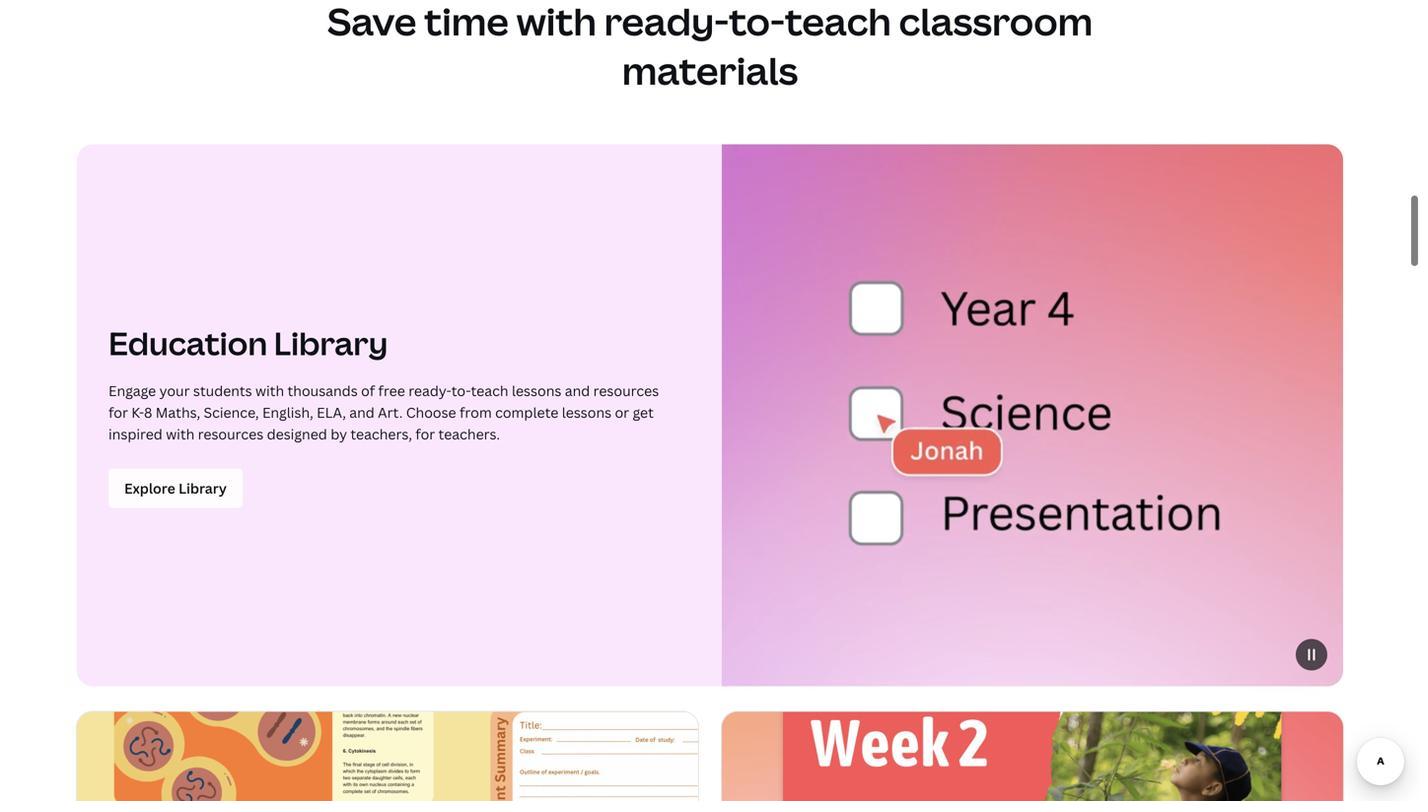 Task type: vqa. For each thing, say whether or not it's contained in the screenshot.
designed
yes



Task type: describe. For each thing, give the bounding box(es) containing it.
1 vertical spatial for
[[416, 425, 435, 444]]

english,
[[262, 403, 313, 422]]

ela,
[[317, 403, 346, 422]]

1 horizontal spatial and
[[565, 381, 590, 400]]

from
[[460, 403, 492, 422]]

8
[[144, 403, 152, 422]]

maths,
[[156, 403, 200, 422]]

ready- inside save time with ready-to-teach classroom materials
[[604, 0, 729, 46]]

students
[[193, 381, 252, 400]]

free
[[378, 381, 405, 400]]

thousands
[[288, 381, 358, 400]]

library for explore library
[[179, 479, 227, 498]]

0 vertical spatial resources
[[593, 381, 659, 400]]

science,
[[204, 403, 259, 422]]

0 vertical spatial for
[[109, 403, 128, 422]]

engage your students with thousands of free ready-to-teach lessons and resources for k-8 maths, science, english, ela, and art. choose from complete lessons or get inspired with resources designed by teachers, for teachers.
[[109, 381, 659, 444]]

education
[[109, 322, 267, 365]]

teachers.
[[439, 425, 500, 444]]

or
[[615, 403, 629, 422]]

classroom
[[899, 0, 1093, 46]]

0 horizontal spatial and
[[349, 403, 375, 422]]

2 vertical spatial with
[[166, 425, 195, 444]]

designed
[[267, 425, 327, 444]]

1 vertical spatial with
[[256, 381, 284, 400]]

1 vertical spatial lessons
[[562, 403, 612, 422]]



Task type: locate. For each thing, give the bounding box(es) containing it.
lessons up the complete
[[512, 381, 562, 400]]

with
[[516, 0, 597, 46], [256, 381, 284, 400], [166, 425, 195, 444]]

library inside explore library link
[[179, 479, 227, 498]]

1 horizontal spatial resources
[[593, 381, 659, 400]]

library
[[274, 322, 388, 365], [179, 479, 227, 498]]

materials
[[622, 45, 798, 95]]

save
[[327, 0, 417, 46]]

1 vertical spatial and
[[349, 403, 375, 422]]

of
[[361, 381, 375, 400]]

to- inside save time with ready-to-teach classroom materials
[[729, 0, 785, 46]]

teachers,
[[351, 425, 412, 444]]

engage
[[109, 381, 156, 400]]

art.
[[378, 403, 403, 422]]

by
[[331, 425, 347, 444]]

your
[[159, 381, 190, 400]]

to- inside engage your students with thousands of free ready-to-teach lessons and resources for k-8 maths, science, english, ela, and art. choose from complete lessons or get inspired with resources designed by teachers, for teachers.
[[452, 381, 471, 400]]

lessons
[[512, 381, 562, 400], [562, 403, 612, 422]]

0 vertical spatial and
[[565, 381, 590, 400]]

1 horizontal spatial library
[[274, 322, 388, 365]]

1 horizontal spatial to-
[[729, 0, 785, 46]]

0 vertical spatial library
[[274, 322, 388, 365]]

explore library
[[124, 479, 227, 498]]

for left k-
[[109, 403, 128, 422]]

choose
[[406, 403, 456, 422]]

0 vertical spatial ready-
[[604, 0, 729, 46]]

0 vertical spatial lessons
[[512, 381, 562, 400]]

save time with ready-to-teach classroom materials
[[327, 0, 1093, 95]]

explore library link
[[109, 469, 243, 508]]

library right explore
[[179, 479, 227, 498]]

for down choose
[[416, 425, 435, 444]]

1 horizontal spatial teach
[[785, 0, 891, 46]]

with inside save time with ready-to-teach classroom materials
[[516, 0, 597, 46]]

with down the maths,
[[166, 425, 195, 444]]

lessons left or
[[562, 403, 612, 422]]

explore
[[124, 479, 175, 498]]

1 vertical spatial library
[[179, 479, 227, 498]]

teach
[[785, 0, 891, 46], [471, 381, 509, 400]]

education library
[[109, 322, 388, 365]]

k-
[[131, 403, 144, 422]]

0 horizontal spatial teach
[[471, 381, 509, 400]]

1 vertical spatial to-
[[452, 381, 471, 400]]

ready- inside engage your students with thousands of free ready-to-teach lessons and resources for k-8 maths, science, english, ela, and art. choose from complete lessons or get inspired with resources designed by teachers, for teachers.
[[409, 381, 452, 400]]

complete
[[495, 403, 559, 422]]

1 horizontal spatial for
[[416, 425, 435, 444]]

1 vertical spatial ready-
[[409, 381, 452, 400]]

0 horizontal spatial for
[[109, 403, 128, 422]]

teach inside engage your students with thousands of free ready-to-teach lessons and resources for k-8 maths, science, english, ela, and art. choose from complete lessons or get inspired with resources designed by teachers, for teachers.
[[471, 381, 509, 400]]

1 horizontal spatial ready-
[[604, 0, 729, 46]]

teach inside save time with ready-to-teach classroom materials
[[785, 0, 891, 46]]

to-
[[729, 0, 785, 46], [452, 381, 471, 400]]

0 horizontal spatial to-
[[452, 381, 471, 400]]

resources
[[593, 381, 659, 400], [198, 425, 264, 444]]

1 horizontal spatial with
[[256, 381, 284, 400]]

resources up or
[[593, 381, 659, 400]]

0 horizontal spatial library
[[179, 479, 227, 498]]

1 vertical spatial teach
[[471, 381, 509, 400]]

with up english,
[[256, 381, 284, 400]]

0 horizontal spatial with
[[166, 425, 195, 444]]

ready-
[[604, 0, 729, 46], [409, 381, 452, 400]]

0 vertical spatial with
[[516, 0, 597, 46]]

time
[[424, 0, 509, 46]]

library for education library
[[274, 322, 388, 365]]

0 horizontal spatial ready-
[[409, 381, 452, 400]]

for
[[109, 403, 128, 422], [416, 425, 435, 444]]

with right time
[[516, 0, 597, 46]]

0 horizontal spatial resources
[[198, 425, 264, 444]]

library up thousands at left
[[274, 322, 388, 365]]

1 vertical spatial resources
[[198, 425, 264, 444]]

inspired
[[109, 425, 163, 444]]

and
[[565, 381, 590, 400], [349, 403, 375, 422]]

0 vertical spatial to-
[[729, 0, 785, 46]]

0 vertical spatial teach
[[785, 0, 891, 46]]

get
[[633, 403, 654, 422]]

2 horizontal spatial with
[[516, 0, 597, 46]]

resources down science,
[[198, 425, 264, 444]]



